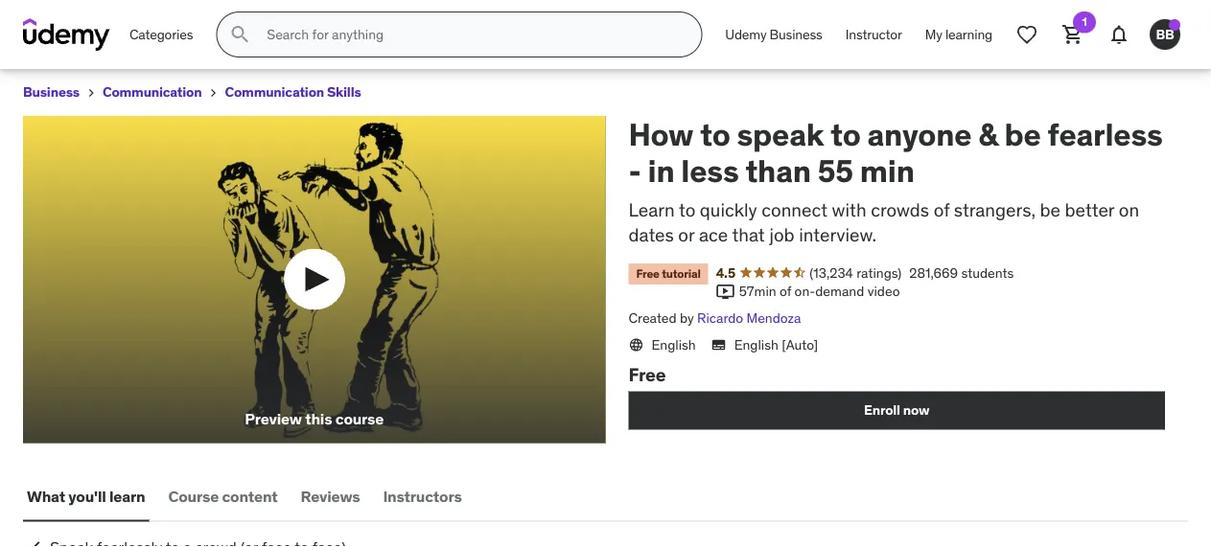 Task type: vqa. For each thing, say whether or not it's contained in the screenshot.
fearless
yes



Task type: locate. For each thing, give the bounding box(es) containing it.
0 horizontal spatial business
[[23, 83, 80, 101]]

what
[[27, 487, 65, 507]]

reviews button
[[297, 474, 364, 520]]

to
[[700, 115, 730, 153], [831, 115, 861, 153], [679, 198, 696, 221]]

wishlist image
[[1016, 23, 1039, 46]]

udemy business
[[725, 26, 823, 43]]

free for free tutorial
[[636, 266, 660, 281]]

created by ricardo mendoza
[[629, 310, 801, 327]]

to right 'speak' on the top of page
[[831, 115, 861, 153]]

course content
[[168, 487, 278, 507]]

1 vertical spatial of
[[780, 283, 791, 300]]

on-
[[795, 283, 816, 300]]

of
[[934, 198, 950, 221], [780, 283, 791, 300]]

of left "on-"
[[780, 283, 791, 300]]

business right udemy
[[770, 26, 823, 43]]

(13,234
[[810, 264, 853, 281]]

1 horizontal spatial small image
[[716, 282, 735, 302]]

preview this course button
[[23, 116, 606, 444]]

instructors button
[[379, 474, 466, 520]]

1 horizontal spatial business
[[770, 26, 823, 43]]

students
[[961, 264, 1014, 281]]

notifications image
[[1108, 23, 1131, 46]]

on
[[1119, 198, 1140, 221]]

small image down what
[[23, 538, 42, 548]]

udemy
[[725, 26, 767, 43]]

2 english from the left
[[734, 336, 779, 353]]

communication for communication
[[103, 83, 202, 101]]

Search for anything text field
[[263, 18, 678, 51]]

0 horizontal spatial to
[[679, 198, 696, 221]]

free down course language 'image'
[[629, 364, 666, 387]]

english down by
[[652, 336, 696, 353]]

1 horizontal spatial of
[[934, 198, 950, 221]]

57min of on-demand video
[[739, 283, 900, 300]]

than
[[746, 152, 811, 190]]

preview
[[245, 409, 302, 429]]

free for free
[[629, 364, 666, 387]]

xsmall image
[[206, 85, 221, 101]]

video
[[868, 283, 900, 300]]

quickly
[[700, 198, 757, 221]]

0 vertical spatial free
[[636, 266, 660, 281]]

business left xsmall icon
[[23, 83, 80, 101]]

[auto]
[[782, 336, 818, 353]]

course
[[335, 409, 384, 429]]

be left better
[[1040, 198, 1061, 221]]

now
[[903, 402, 930, 419]]

1 communication from the left
[[103, 83, 202, 101]]

xsmall image
[[83, 85, 99, 101]]

1 horizontal spatial communication
[[225, 83, 324, 101]]

free
[[636, 266, 660, 281], [629, 364, 666, 387]]

free left tutorial
[[636, 266, 660, 281]]

reviews
[[301, 487, 360, 507]]

1 vertical spatial free
[[629, 364, 666, 387]]

communication right xsmall image
[[225, 83, 324, 101]]

be right &
[[1005, 115, 1041, 153]]

be
[[1005, 115, 1041, 153], [1040, 198, 1061, 221]]

ricardo
[[697, 310, 744, 327]]

communication
[[103, 83, 202, 101], [225, 83, 324, 101]]

to right the how
[[700, 115, 730, 153]]

4.5
[[716, 264, 736, 281]]

2 horizontal spatial to
[[831, 115, 861, 153]]

1 vertical spatial business
[[23, 83, 80, 101]]

0 horizontal spatial of
[[780, 283, 791, 300]]

small image down 4.5
[[716, 282, 735, 302]]

to up or
[[679, 198, 696, 221]]

submit search image
[[229, 23, 252, 46]]

1 vertical spatial small image
[[23, 538, 42, 548]]

communication down categories dropdown button
[[103, 83, 202, 101]]

1 english from the left
[[652, 336, 696, 353]]

communication inside communication skills link
[[225, 83, 324, 101]]

0 horizontal spatial english
[[652, 336, 696, 353]]

shopping cart with 1 item image
[[1062, 23, 1085, 46]]

how
[[629, 115, 694, 153]]

instructors
[[383, 487, 462, 507]]

55
[[818, 152, 854, 190]]

english down ricardo mendoza link
[[734, 336, 779, 353]]

this
[[305, 409, 332, 429]]

0 vertical spatial of
[[934, 198, 950, 221]]

communication skills
[[225, 83, 361, 101]]

ricardo mendoza link
[[697, 310, 801, 327]]

strangers,
[[954, 198, 1036, 221]]

1 horizontal spatial english
[[734, 336, 779, 353]]

you'll
[[68, 487, 106, 507]]

in
[[648, 152, 675, 190]]

small image
[[716, 282, 735, 302], [23, 538, 42, 548]]

business
[[770, 26, 823, 43], [23, 83, 80, 101]]

-
[[629, 152, 641, 190]]

created
[[629, 310, 677, 327]]

with
[[832, 198, 867, 221]]

0 vertical spatial business
[[770, 26, 823, 43]]

english
[[652, 336, 696, 353], [734, 336, 779, 353]]

(13,234 ratings)
[[810, 264, 902, 281]]

min
[[860, 152, 915, 190]]

ratings)
[[857, 264, 902, 281]]

my learning
[[925, 26, 993, 43]]

1
[[1082, 14, 1087, 29]]

of right 'crowds'
[[934, 198, 950, 221]]

ace
[[699, 224, 728, 247]]

enroll
[[864, 402, 900, 419]]

0 horizontal spatial communication
[[103, 83, 202, 101]]

2 communication from the left
[[225, 83, 324, 101]]

enroll now button
[[629, 392, 1165, 430]]



Task type: describe. For each thing, give the bounding box(es) containing it.
enroll now
[[864, 402, 930, 419]]

of inside how to speak to anyone & be fearless - in less than 55 min learn to quickly connect with crowds of strangers, be better on dates or ace that job interview.
[[934, 198, 950, 221]]

categories
[[129, 26, 193, 43]]

speak
[[737, 115, 824, 153]]

instructor
[[846, 26, 902, 43]]

communication link
[[103, 81, 202, 104]]

learning
[[946, 26, 993, 43]]

job
[[769, 224, 795, 247]]

&
[[979, 115, 998, 153]]

tutorial
[[662, 266, 701, 281]]

how to speak to anyone & be fearless - in less than 55 min learn to quickly connect with crowds of strangers, be better on dates or ace that job interview.
[[629, 115, 1163, 247]]

0 vertical spatial be
[[1005, 115, 1041, 153]]

fearless
[[1048, 115, 1163, 153]]

preview this course
[[245, 409, 384, 429]]

communication for communication skills
[[225, 83, 324, 101]]

bb
[[1156, 26, 1175, 43]]

closed captions image
[[711, 337, 727, 353]]

my learning link
[[914, 12, 1004, 58]]

udemy image
[[23, 18, 110, 51]]

crowds
[[871, 198, 929, 221]]

skills
[[327, 83, 361, 101]]

bb link
[[1142, 12, 1188, 58]]

0 vertical spatial small image
[[716, 282, 735, 302]]

course
[[168, 487, 219, 507]]

demand
[[815, 283, 864, 300]]

connect
[[762, 198, 828, 221]]

that
[[732, 224, 765, 247]]

english for english
[[652, 336, 696, 353]]

or
[[678, 224, 695, 247]]

1 link
[[1050, 12, 1096, 58]]

english [auto]
[[734, 336, 818, 353]]

learn
[[629, 198, 675, 221]]

1 horizontal spatial to
[[700, 115, 730, 153]]

anyone
[[868, 115, 972, 153]]

dates
[[629, 224, 674, 247]]

content
[[222, 487, 278, 507]]

interview.
[[799, 224, 877, 247]]

57min
[[739, 283, 777, 300]]

less
[[681, 152, 739, 190]]

you have alerts image
[[1169, 19, 1181, 31]]

by
[[680, 310, 694, 327]]

business link
[[23, 81, 80, 104]]

my
[[925, 26, 943, 43]]

udemy business link
[[714, 12, 834, 58]]

categories button
[[118, 12, 205, 58]]

learn
[[109, 487, 145, 507]]

what you'll learn button
[[23, 474, 149, 520]]

english for english [auto]
[[734, 336, 779, 353]]

281,669 students
[[910, 264, 1014, 281]]

course language image
[[629, 338, 644, 353]]

course content button
[[164, 474, 282, 520]]

281,669
[[910, 264, 958, 281]]

mendoza
[[747, 310, 801, 327]]

free tutorial
[[636, 266, 701, 281]]

1 vertical spatial be
[[1040, 198, 1061, 221]]

better
[[1065, 198, 1115, 221]]

communication skills link
[[225, 81, 361, 104]]

what you'll learn
[[27, 487, 145, 507]]

0 horizontal spatial small image
[[23, 538, 42, 548]]

instructor link
[[834, 12, 914, 58]]



